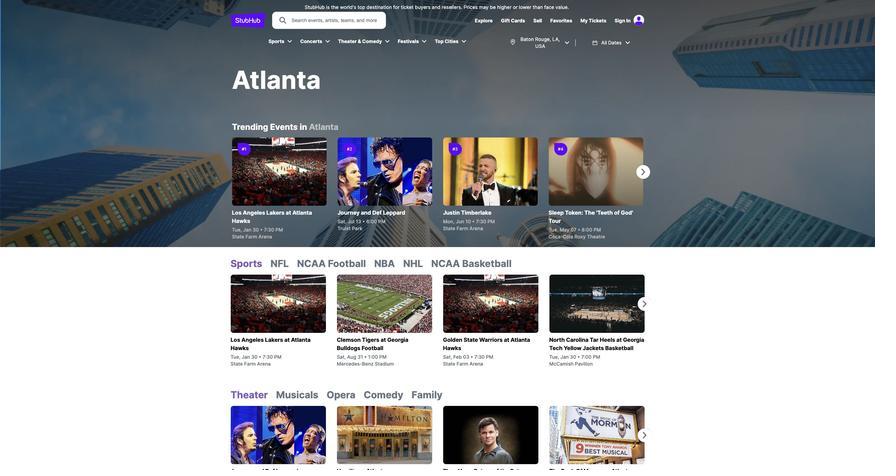 Task type: vqa. For each thing, say whether or not it's contained in the screenshot.


Task type: describe. For each thing, give the bounding box(es) containing it.
be
[[490, 4, 496, 10]]

favorites link
[[550, 18, 572, 23]]

dates
[[608, 40, 622, 46]]

the
[[585, 209, 595, 216]]

pm inside sleep token: the 'teeth of god' tour tue, may 07 • 8:00 pm coca-cola roxy theatre
[[594, 227, 601, 233]]

los for clemson tigers at georgia bulldogs football
[[231, 337, 240, 344]]

tickets
[[589, 18, 607, 23]]

sign in link
[[615, 18, 631, 23]]

value.
[[556, 4, 569, 10]]

baton rouge, la, usa
[[521, 36, 560, 49]]

may
[[479, 4, 489, 10]]

justin
[[443, 209, 460, 216]]

sign in
[[615, 18, 631, 23]]

sat, for golden state warriors at atlanta hawks
[[443, 354, 452, 360]]

north
[[549, 337, 565, 344]]

30 for bulldogs
[[251, 354, 258, 360]]

tour
[[549, 218, 561, 225]]

theatre
[[587, 234, 605, 240]]

sports link
[[265, 34, 287, 49]]

my
[[581, 18, 588, 23]]

7:00
[[581, 354, 592, 360]]

• inside 'north carolina tar heels at georgia tech yellow jackets basketball tue, jan 30 • 7:00 pm mccamish pavilion'
[[578, 354, 580, 360]]

benz
[[362, 361, 374, 367]]

cards
[[511, 18, 525, 23]]

face
[[544, 4, 554, 10]]

god'
[[621, 209, 633, 216]]

and inside journey and def leppard sat, jul 13 • 6:00 pm truist park
[[361, 209, 371, 216]]

top cities link
[[431, 34, 461, 49]]

georgia inside 'north carolina tar heels at georgia tech yellow jackets basketball tue, jan 30 • 7:00 pm mccamish pavilion'
[[623, 337, 644, 344]]

baton
[[521, 36, 534, 42]]

0 horizontal spatial basketball
[[462, 258, 512, 270]]

north carolina tar heels at georgia tech yellow jackets basketball tue, jan 30 • 7:00 pm mccamish pavilion
[[549, 337, 644, 367]]

all dates
[[602, 40, 622, 46]]

usa
[[535, 43, 545, 49]]

theater for theater
[[231, 390, 268, 401]]

favorites
[[550, 18, 572, 23]]

31
[[358, 354, 363, 360]]

carolina
[[566, 337, 589, 344]]

sleep token: the 'teeth of god' tour tue, may 07 • 8:00 pm coca-cola roxy theatre
[[549, 209, 633, 240]]

jackets
[[583, 345, 604, 352]]

tech
[[549, 345, 563, 352]]

is
[[326, 4, 330, 10]]

1 horizontal spatial sports
[[269, 38, 284, 44]]

events
[[270, 122, 298, 132]]

musicals
[[276, 390, 318, 401]]

cola
[[563, 234, 573, 240]]

festivals
[[398, 38, 419, 44]]

sat, inside journey and def leppard sat, jul 13 • 6:00 pm truist park
[[338, 219, 347, 225]]

georgia inside clemson tigers at georgia bulldogs football sat, aug 31 • 1:00 pm mercedes-benz stadium
[[387, 337, 409, 344]]

hawks for sat,
[[232, 218, 250, 225]]

rouge,
[[535, 36, 551, 42]]

concerts
[[300, 38, 322, 44]]

festivals link
[[395, 34, 422, 49]]

pm inside golden state warriors at atlanta hawks sat, feb 03 • 7:30 pm state farm arena
[[486, 354, 493, 360]]

family
[[412, 390, 443, 401]]

top cities
[[435, 38, 459, 44]]

stubhub is the world's top destination for ticket buyers and resellers. prices may be higher or lower than face value.
[[305, 4, 569, 10]]

sign
[[615, 18, 625, 23]]

0 vertical spatial and
[[432, 4, 441, 10]]

ncaa basketball
[[431, 258, 512, 270]]

higher
[[497, 4, 512, 10]]

sleep
[[549, 209, 564, 216]]

theater for theater & comedy
[[338, 38, 357, 44]]

theater & comedy link
[[335, 34, 385, 49]]

heels
[[600, 337, 615, 344]]

state inside justin timberlake mon, jun 10 • 7:30 pm state farm arena
[[443, 226, 455, 231]]

07
[[571, 227, 577, 233]]

la,
[[553, 36, 560, 42]]

13
[[356, 219, 361, 225]]

of
[[614, 209, 620, 216]]

park
[[352, 226, 362, 231]]

trending events in
[[232, 122, 307, 132]]

journey and def leppard sat, jul 13 • 6:00 pm truist park
[[338, 209, 405, 231]]

#3
[[453, 147, 458, 152]]

in
[[626, 18, 631, 23]]

&
[[358, 38, 361, 44]]

0 vertical spatial football
[[328, 258, 366, 270]]

basketball inside 'north carolina tar heels at georgia tech yellow jackets basketball tue, jan 30 • 7:00 pm mccamish pavilion'
[[605, 345, 634, 352]]

the
[[331, 4, 339, 10]]

roxy
[[575, 234, 586, 240]]

world's
[[340, 4, 356, 10]]

8:00
[[582, 227, 592, 233]]

hawks for bulldogs
[[231, 345, 249, 352]]

jan inside 'north carolina tar heels at georgia tech yellow jackets basketball tue, jan 30 • 7:00 pm mccamish pavilion'
[[561, 354, 569, 360]]

at inside 'north carolina tar heels at georgia tech yellow jackets basketball tue, jan 30 • 7:00 pm mccamish pavilion'
[[617, 337, 622, 344]]

or
[[513, 4, 518, 10]]

ticket
[[401, 4, 414, 10]]

football inside clemson tigers at georgia bulldogs football sat, aug 31 • 1:00 pm mercedes-benz stadium
[[362, 345, 383, 352]]

lakers for journey and def leppard
[[266, 209, 285, 216]]

• inside journey and def leppard sat, jul 13 • 6:00 pm truist park
[[363, 219, 365, 225]]

pm inside 'north carolina tar heels at georgia tech yellow jackets basketball tue, jan 30 • 7:00 pm mccamish pavilion'
[[593, 354, 600, 360]]



Task type: locate. For each thing, give the bounding box(es) containing it.
1 vertical spatial basketball
[[605, 345, 634, 352]]

nba
[[374, 258, 395, 270]]

sat, inside golden state warriors at atlanta hawks sat, feb 03 • 7:30 pm state farm arena
[[443, 354, 452, 360]]

Search events, artists, teams, and more field
[[291, 17, 379, 24]]

0 vertical spatial theater
[[338, 38, 357, 44]]

in
[[300, 122, 307, 132]]

ncaa
[[297, 258, 326, 270], [431, 258, 460, 270]]

jul
[[348, 219, 355, 225]]

coca-
[[549, 234, 563, 240]]

lakers for clemson tigers at georgia bulldogs football
[[265, 337, 283, 344]]

basketball
[[462, 258, 512, 270], [605, 345, 634, 352]]

1 horizontal spatial ncaa
[[431, 258, 460, 270]]

0 vertical spatial los angeles lakers at atlanta hawks tue, jan 30 • 7:30 pm state farm arena
[[232, 209, 312, 240]]

sat, up truist
[[338, 219, 347, 225]]

tar
[[590, 337, 599, 344]]

hawks inside golden state warriors at atlanta hawks sat, feb 03 • 7:30 pm state farm arena
[[443, 345, 461, 352]]

sports
[[269, 38, 284, 44], [231, 258, 262, 270]]

lakers
[[266, 209, 285, 216], [265, 337, 283, 344]]

gift
[[501, 18, 510, 23]]

los angeles lakers at atlanta hawks tue, jan 30 • 7:30 pm state farm arena
[[232, 209, 312, 240], [231, 337, 311, 367]]

comedy down stadium
[[364, 390, 403, 401]]

1 georgia from the left
[[387, 337, 409, 344]]

concerts link
[[297, 34, 325, 49]]

0 vertical spatial basketball
[[462, 258, 512, 270]]

sell
[[533, 18, 542, 23]]

1 vertical spatial los angeles lakers at atlanta hawks tue, jan 30 • 7:30 pm state farm arena
[[231, 337, 311, 367]]

1 vertical spatial sports
[[231, 258, 262, 270]]

los for journey and def leppard
[[232, 209, 242, 216]]

sports left concerts link
[[269, 38, 284, 44]]

jan
[[243, 227, 251, 233], [242, 354, 250, 360], [561, 354, 569, 360]]

pm inside journey and def leppard sat, jul 13 • 6:00 pm truist park
[[378, 219, 386, 225]]

sat,
[[338, 219, 347, 225], [337, 354, 346, 360], [443, 354, 452, 360]]

atlanta
[[232, 65, 321, 95], [292, 209, 312, 216], [291, 337, 311, 344], [511, 337, 530, 344]]

comedy
[[362, 38, 382, 44], [364, 390, 403, 401]]

2 ncaa from the left
[[431, 258, 460, 270]]

1 horizontal spatial georgia
[[623, 337, 644, 344]]

#1
[[242, 147, 246, 152]]

and right "buyers"
[[432, 4, 441, 10]]

0 horizontal spatial georgia
[[387, 337, 409, 344]]

1 vertical spatial angeles
[[242, 337, 264, 344]]

0 horizontal spatial theater
[[231, 390, 268, 401]]

0 horizontal spatial and
[[361, 209, 371, 216]]

sat, left aug
[[337, 354, 346, 360]]

'teeth
[[596, 209, 613, 216]]

arena inside justin timberlake mon, jun 10 • 7:30 pm state farm arena
[[470, 226, 483, 231]]

angeles
[[243, 209, 265, 216], [242, 337, 264, 344]]

sat, left feb
[[443, 354, 452, 360]]

0 vertical spatial comedy
[[362, 38, 382, 44]]

0 vertical spatial lakers
[[266, 209, 285, 216]]

timberlake
[[461, 209, 492, 216]]

1 vertical spatial comedy
[[364, 390, 403, 401]]

• inside clemson tigers at georgia bulldogs football sat, aug 31 • 1:00 pm mercedes-benz stadium
[[364, 354, 367, 360]]

0 horizontal spatial sports
[[231, 258, 262, 270]]

angeles for journey
[[243, 209, 265, 216]]

feb
[[453, 354, 462, 360]]

jun
[[456, 219, 464, 225]]

0 horizontal spatial ncaa
[[297, 258, 326, 270]]

2 georgia from the left
[[623, 337, 644, 344]]

farm inside golden state warriors at atlanta hawks sat, feb 03 • 7:30 pm state farm arena
[[457, 361, 468, 367]]

tue, inside 'north carolina tar heels at georgia tech yellow jackets basketball tue, jan 30 • 7:00 pm mccamish pavilion'
[[549, 354, 559, 360]]

jan for bulldogs
[[242, 354, 250, 360]]

jan for sat,
[[243, 227, 251, 233]]

bulldogs
[[337, 345, 360, 352]]

georgia right heels
[[623, 337, 644, 344]]

nhl
[[403, 258, 423, 270]]

atlanta inside golden state warriors at atlanta hawks sat, feb 03 • 7:30 pm state farm arena
[[511, 337, 530, 344]]

1 horizontal spatial theater
[[338, 38, 357, 44]]

journey
[[338, 209, 360, 216]]

pm inside justin timberlake mon, jun 10 • 7:30 pm state farm arena
[[488, 219, 495, 225]]

1:00
[[368, 354, 378, 360]]

sell link
[[533, 18, 542, 23]]

gift cards
[[501, 18, 525, 23]]

opera
[[327, 390, 356, 401]]

at inside golden state warriors at atlanta hawks sat, feb 03 • 7:30 pm state farm arena
[[504, 337, 509, 344]]

state
[[443, 226, 455, 231], [232, 234, 244, 240], [464, 337, 478, 344], [231, 361, 243, 367], [443, 361, 455, 367]]

farm inside justin timberlake mon, jun 10 • 7:30 pm state farm arena
[[457, 226, 468, 231]]

yellow
[[564, 345, 582, 352]]

sports left 'nfl'
[[231, 258, 262, 270]]

10
[[466, 219, 471, 225]]

georgia right tigers
[[387, 337, 409, 344]]

pavilion
[[575, 361, 593, 367]]

#4
[[558, 147, 563, 152]]

comedy right &
[[362, 38, 382, 44]]

mercedes-
[[337, 361, 362, 367]]

token:
[[565, 209, 583, 216]]

nfl
[[271, 258, 289, 270]]

1 vertical spatial los
[[231, 337, 240, 344]]

30 for sat,
[[253, 227, 259, 233]]

my tickets
[[581, 18, 607, 23]]

football
[[328, 258, 366, 270], [362, 345, 383, 352]]

#2
[[347, 147, 352, 152]]

ncaa right 'nfl'
[[297, 258, 326, 270]]

1 vertical spatial lakers
[[265, 337, 283, 344]]

lower
[[519, 4, 531, 10]]

stubhub
[[305, 4, 325, 10]]

all
[[602, 40, 607, 46]]

resellers.
[[442, 4, 462, 10]]

golden state warriors at atlanta hawks sat, feb 03 • 7:30 pm state farm arena
[[443, 337, 530, 367]]

angeles for clemson
[[242, 337, 264, 344]]

tigers
[[362, 337, 379, 344]]

los angeles lakers at atlanta hawks tue, jan 30 • 7:30 pm state farm arena for sat,
[[232, 209, 312, 240]]

• inside justin timberlake mon, jun 10 • 7:30 pm state farm arena
[[472, 219, 475, 225]]

ncaa football
[[297, 258, 366, 270]]

1 horizontal spatial basketball
[[605, 345, 634, 352]]

1 horizontal spatial and
[[432, 4, 441, 10]]

for
[[393, 4, 400, 10]]

arena inside golden state warriors at atlanta hawks sat, feb 03 • 7:30 pm state farm arena
[[470, 361, 483, 367]]

1 ncaa from the left
[[297, 258, 326, 270]]

top
[[435, 38, 444, 44]]

pm inside clemson tigers at georgia bulldogs football sat, aug 31 • 1:00 pm mercedes-benz stadium
[[379, 354, 387, 360]]

tue,
[[232, 227, 242, 233], [549, 227, 559, 233], [231, 354, 240, 360], [549, 354, 559, 360]]

theater
[[338, 38, 357, 44], [231, 390, 268, 401]]

• inside sleep token: the 'teeth of god' tour tue, may 07 • 8:00 pm coca-cola roxy theatre
[[578, 227, 581, 233]]

7:30 inside golden state warriors at atlanta hawks sat, feb 03 • 7:30 pm state farm arena
[[475, 354, 485, 360]]

mccamish
[[549, 361, 574, 367]]

truist
[[338, 226, 351, 231]]

pm
[[378, 219, 386, 225], [488, 219, 495, 225], [276, 227, 283, 233], [594, 227, 601, 233], [274, 354, 282, 360], [379, 354, 387, 360], [486, 354, 493, 360], [593, 354, 600, 360]]

prices
[[464, 4, 478, 10]]

stubhub image
[[231, 12, 265, 29]]

1 vertical spatial theater
[[231, 390, 268, 401]]

aug
[[347, 354, 356, 360]]

0 vertical spatial los
[[232, 209, 242, 216]]

0 vertical spatial sports
[[269, 38, 284, 44]]

stadium
[[375, 361, 394, 367]]

warriors
[[479, 337, 503, 344]]

buyers
[[415, 4, 431, 10]]

at inside clemson tigers at georgia bulldogs football sat, aug 31 • 1:00 pm mercedes-benz stadium
[[381, 337, 386, 344]]

and
[[432, 4, 441, 10], [361, 209, 371, 216]]

sat, for clemson tigers at georgia bulldogs football
[[337, 354, 346, 360]]

my tickets link
[[581, 18, 607, 23]]

baton rouge, la, usa button
[[507, 32, 573, 54]]

clemson tigers at georgia bulldogs football sat, aug 31 • 1:00 pm mercedes-benz stadium
[[337, 337, 409, 367]]

los angeles lakers at atlanta hawks tue, jan 30 • 7:30 pm state farm arena for bulldogs
[[231, 337, 311, 367]]

sat, inside clemson tigers at georgia bulldogs football sat, aug 31 • 1:00 pm mercedes-benz stadium
[[337, 354, 346, 360]]

03
[[463, 354, 469, 360]]

top
[[358, 4, 365, 10]]

ncaa for ncaa basketball
[[431, 258, 460, 270]]

0 vertical spatial angeles
[[243, 209, 265, 216]]

30 inside 'north carolina tar heels at georgia tech yellow jackets basketball tue, jan 30 • 7:00 pm mccamish pavilion'
[[570, 354, 576, 360]]

justin timberlake mon, jun 10 • 7:30 pm state farm arena
[[443, 209, 495, 231]]

30
[[253, 227, 259, 233], [251, 354, 258, 360], [570, 354, 576, 360]]

• inside golden state warriors at atlanta hawks sat, feb 03 • 7:30 pm state farm arena
[[471, 354, 473, 360]]

ncaa for ncaa football
[[297, 258, 326, 270]]

tue, inside sleep token: the 'teeth of god' tour tue, may 07 • 8:00 pm coca-cola roxy theatre
[[549, 227, 559, 233]]

def
[[372, 209, 382, 216]]

clemson
[[337, 337, 361, 344]]

ncaa right nhl
[[431, 258, 460, 270]]

and up 6:00
[[361, 209, 371, 216]]

7:30 inside justin timberlake mon, jun 10 • 7:30 pm state farm arena
[[476, 219, 486, 225]]

than
[[533, 4, 543, 10]]

1 vertical spatial and
[[361, 209, 371, 216]]

1 vertical spatial football
[[362, 345, 383, 352]]

farm
[[457, 226, 468, 231], [246, 234, 257, 240], [244, 361, 256, 367], [457, 361, 468, 367]]



